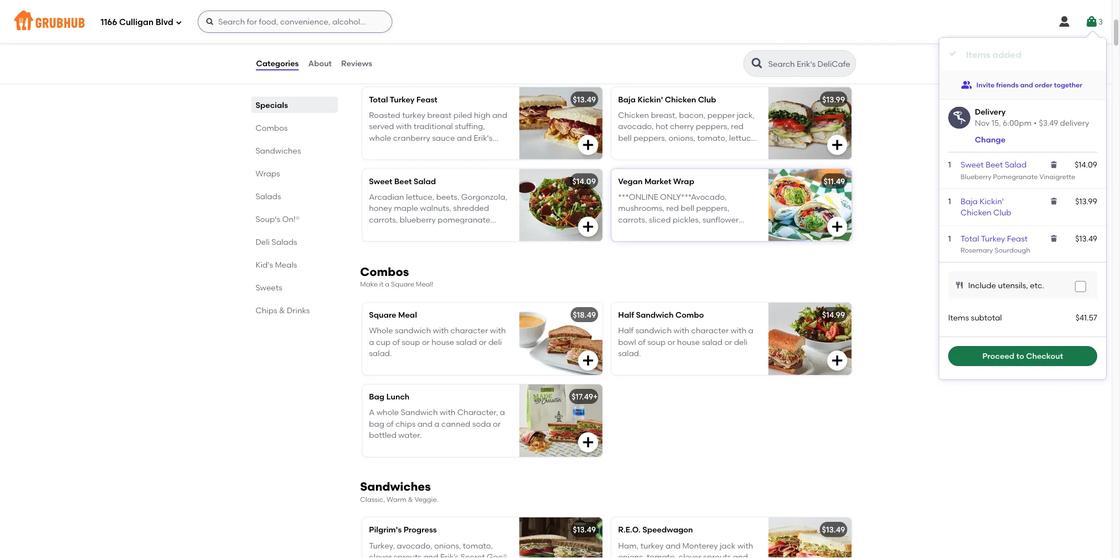 Task type: vqa. For each thing, say whether or not it's contained in the screenshot.
an
no



Task type: locate. For each thing, give the bounding box(es) containing it.
0 vertical spatial club
[[699, 95, 717, 104]]

vegan market wrap image
[[769, 169, 852, 241]]

of right bag
[[386, 419, 394, 428]]

combos up it
[[360, 265, 409, 279]]

0 vertical spatial 1
[[949, 160, 952, 170]]

invite friends and order together
[[977, 81, 1083, 89]]

soup inside half sandwich with character with a bowl of soup or house salad or deli salad.
[[648, 337, 666, 347]]

of for cup
[[393, 337, 400, 347]]

0 horizontal spatial clover
[[369, 552, 392, 558]]

0 horizontal spatial $14.09
[[573, 176, 596, 186]]

1 sandwich from the left
[[395, 326, 431, 335]]

1 vertical spatial 1
[[949, 197, 952, 206]]

0 horizontal spatial beet
[[395, 176, 412, 186]]

0 horizontal spatial tomato,
[[463, 541, 493, 550]]

1 horizontal spatial turkey
[[982, 234, 1006, 243]]

kid's
[[256, 260, 273, 269]]

chicken up total turkey feast link
[[961, 208, 992, 217]]

kickin' up "breast,"
[[638, 95, 663, 104]]

stuffing,
[[455, 122, 485, 131]]

0 vertical spatial half
[[619, 310, 635, 320]]

a inside chicken breast, bacon, pepper jack, avocado, hot cherry peppers, red bell peppers, onions, tomato, lettuce and jalapeno ranch on a peppered onion roll. served warm.
[[706, 144, 711, 154]]

delivery
[[976, 107, 1006, 117]]

salad inside half sandwich with character with a bowl of soup or house salad or deli salad.
[[702, 337, 723, 347]]

of for bowl
[[638, 337, 646, 347]]

turkey for tomato,
[[641, 541, 664, 550]]

1 horizontal spatial secret
[[461, 552, 485, 558]]

1 for total
[[949, 234, 952, 243]]

club
[[699, 95, 717, 104], [994, 208, 1012, 217]]

combos make it a square meal!
[[360, 265, 434, 288]]

square up whole
[[369, 310, 397, 320]]

chips & drinks
[[256, 306, 310, 315]]

roasted turkey breast piled high and served with traditional stuffing, whole cranberry sauce and erik's secret goo on sliced rosemary sourdough bread.  810 cal.
[[369, 110, 508, 165]]

half inside half sandwich with character with a bowl of soup or house salad or deli salad.
[[619, 326, 634, 335]]

pilgrim's progress image
[[520, 518, 603, 558]]

kickin' down blueberry
[[980, 197, 1005, 206]]

sandwich down the half sandwich combo
[[636, 326, 672, 335]]

1 vertical spatial club
[[994, 208, 1012, 217]]

1 deli from the left
[[489, 337, 502, 347]]

2 clover from the left
[[679, 552, 702, 558]]

nov
[[976, 118, 990, 128]]

categories
[[256, 59, 299, 68]]

$14.09 left vegan at the right top of the page
[[573, 176, 596, 186]]

on inside roasted turkey breast piled high and served with traditional stuffing, whole cranberry sauce and erik's secret goo on sliced rosemary sourdough bread.  810 cal.
[[414, 144, 423, 154]]

salad. for bowl
[[619, 349, 641, 358]]

specials tab
[[256, 99, 334, 111]]

0 horizontal spatial combos
[[256, 123, 288, 132]]

sandwiches classic, warm & veggie.
[[360, 480, 439, 503]]

salads right 'deli'
[[272, 237, 297, 247]]

0 vertical spatial cal.
[[452, 156, 466, 165]]

secret right erik's
[[461, 552, 485, 558]]

total up rosemary
[[961, 234, 980, 243]]

specials up combos tab
[[256, 100, 288, 110]]

items left subtotal
[[949, 313, 970, 322]]

0 horizontal spatial total
[[369, 95, 388, 104]]

3 1 from the top
[[949, 234, 952, 243]]

salad up "pomegranate" at the top right of page
[[1005, 160, 1027, 170]]

salad. down the bowl
[[619, 349, 641, 358]]

cal. down rosemary
[[452, 156, 466, 165]]

1 horizontal spatial total
[[961, 234, 980, 243]]

arcadian lettuce, beets, gorgonzola, honey maple walnuts, shredded carrots, blueberry pomegranate vinaigrette.  560 cal.
[[369, 192, 508, 236]]

1 horizontal spatial cal.
[[452, 156, 466, 165]]

whole up bag
[[377, 408, 399, 417]]

salad. inside half sandwich with character with a bowl of soup or house salad or deli salad.
[[619, 349, 641, 358]]

square inside combos make it a square meal!
[[391, 280, 415, 288]]

a inside specials for a limited time only.
[[372, 65, 377, 73]]

sandwich down 'meal'
[[395, 326, 431, 335]]

combos inside tab
[[256, 123, 288, 132]]

sandwich inside whole sandwich with character with a cup of soup or house salad or deli salad.
[[395, 326, 431, 335]]

2 salad from the left
[[702, 337, 723, 347]]

beet
[[986, 160, 1004, 170], [395, 176, 412, 186]]

salad for square meal
[[456, 337, 477, 347]]

1 vertical spatial feast
[[1008, 234, 1028, 243]]

and inside the turkey, avocado, onions, tomato, clover sprouts and erik's secret goo
[[424, 552, 439, 558]]

2 vertical spatial tomato,
[[647, 552, 677, 558]]

turkey inside 'ham, turkey and monterey jack with onions, tomato, clover sprouts an'
[[641, 541, 664, 550]]

sweet up blueberry
[[961, 160, 984, 170]]

0 vertical spatial sweet beet salad
[[961, 160, 1027, 170]]

1 vertical spatial chicken
[[619, 110, 650, 120]]

sandwich
[[636, 310, 674, 320], [401, 408, 438, 417]]

specials for specials
[[256, 100, 288, 110]]

1 vertical spatial turkey
[[982, 234, 1006, 243]]

2 soup from the left
[[648, 337, 666, 347]]

whole inside the "a whole sandwich with character, a bag of chips and a canned soda or bottled water."
[[377, 408, 399, 417]]

peppers, up the jalapeno
[[634, 133, 667, 142]]

sweets
[[256, 283, 283, 292]]

bell
[[619, 133, 632, 142]]

svg image
[[1086, 15, 1099, 28], [831, 138, 845, 152], [582, 220, 595, 233], [831, 354, 845, 367], [582, 436, 595, 449]]

and
[[1021, 81, 1034, 89], [493, 110, 508, 120], [457, 133, 472, 142], [619, 144, 634, 154], [418, 419, 433, 428], [666, 541, 681, 550], [424, 552, 439, 558]]

include
[[969, 280, 997, 290]]

club up the pepper
[[699, 95, 717, 104]]

0 vertical spatial tomato,
[[698, 133, 728, 142]]

salad up lettuce,
[[414, 176, 436, 186]]

baja up bell
[[619, 95, 636, 104]]

1 horizontal spatial combos
[[360, 265, 409, 279]]

character
[[451, 326, 488, 335], [692, 326, 729, 335]]

market
[[645, 176, 672, 186]]

1 1 from the top
[[949, 160, 952, 170]]

0 vertical spatial salad
[[1005, 160, 1027, 170]]

0 vertical spatial &
[[279, 306, 285, 315]]

feast inside items added tooltip
[[1008, 234, 1028, 243]]

0 horizontal spatial baja
[[619, 95, 636, 104]]

1 vertical spatial total turkey feast
[[961, 234, 1028, 243]]

2 character from the left
[[692, 326, 729, 335]]

combos down 'specials' tab
[[256, 123, 288, 132]]

jalapeno
[[635, 144, 669, 154]]

soup's on!®
[[256, 214, 300, 224]]

0 vertical spatial sandwich
[[636, 310, 674, 320]]

1 vertical spatial $13.99
[[1076, 197, 1098, 206]]

2 vertical spatial chicken
[[961, 208, 992, 217]]

0 vertical spatial specials
[[360, 49, 410, 63]]

1 salad. from the left
[[369, 349, 392, 358]]

square meal
[[369, 310, 417, 320]]

1 vertical spatial peppers,
[[634, 133, 667, 142]]

1 vertical spatial onions,
[[435, 541, 461, 550]]

0 vertical spatial peppers,
[[696, 122, 730, 131]]

0 vertical spatial turkey
[[402, 110, 426, 120]]

total turkey feast up the roasted on the left of the page
[[369, 95, 438, 104]]

sweet beet salad
[[961, 160, 1027, 170], [369, 176, 436, 186]]

1 horizontal spatial salad
[[1005, 160, 1027, 170]]

for
[[360, 65, 371, 73]]

specials up limited
[[360, 49, 410, 63]]

0 vertical spatial total turkey feast
[[369, 95, 438, 104]]

0 horizontal spatial house
[[432, 337, 454, 347]]

club inside baja kickin' chicken club
[[994, 208, 1012, 217]]

1 horizontal spatial onions,
[[619, 552, 645, 558]]

square right it
[[391, 280, 415, 288]]

1 vertical spatial salads
[[272, 237, 297, 247]]

1 vertical spatial sweet
[[369, 176, 393, 186]]

avocado, inside the turkey, avocado, onions, tomato, clover sprouts and erik's secret goo
[[397, 541, 433, 550]]

2 sandwich from the left
[[636, 326, 672, 335]]

deli for half sandwich with character with a bowl of soup or house salad or deli salad.
[[735, 337, 748, 347]]

half for half sandwich with character with a bowl of soup or house salad or deli salad.
[[619, 326, 634, 335]]

sandwich inside half sandwich with character with a bowl of soup or house salad or deli salad.
[[636, 326, 672, 335]]

0 horizontal spatial chicken
[[619, 110, 650, 120]]

0 vertical spatial combos
[[256, 123, 288, 132]]

sandwiches tab
[[256, 145, 334, 156]]

1 horizontal spatial sandwiches
[[360, 480, 431, 494]]

search icon image
[[751, 57, 764, 70]]

sprouts down jack
[[704, 552, 732, 558]]

$3.49
[[1040, 118, 1059, 128]]

turkey down the r.e.o. speedwagon
[[641, 541, 664, 550]]

turkey
[[390, 95, 415, 104], [982, 234, 1006, 243]]

order
[[1035, 81, 1053, 89]]

1 soup from the left
[[402, 337, 420, 347]]

$11.49
[[824, 176, 846, 186]]

items left added
[[967, 49, 991, 60]]

combos inside combos make it a square meal!
[[360, 265, 409, 279]]

chicken up bell
[[619, 110, 650, 120]]

1 horizontal spatial kickin'
[[980, 197, 1005, 206]]

2 1 from the top
[[949, 197, 952, 206]]

0 horizontal spatial salad
[[414, 176, 436, 186]]

peppers, down the pepper
[[696, 122, 730, 131]]

soup down 'meal'
[[402, 337, 420, 347]]

bread.
[[412, 156, 437, 165]]

character inside half sandwich with character with a bowl of soup or house salad or deli salad.
[[692, 326, 729, 335]]

house inside half sandwich with character with a bowl of soup or house salad or deli salad.
[[678, 337, 700, 347]]

deli
[[489, 337, 502, 347], [735, 337, 748, 347]]

house for sandwich
[[678, 337, 700, 347]]

0 vertical spatial baja kickin' chicken club
[[619, 95, 717, 104]]

1 vertical spatial secret
[[461, 552, 485, 558]]

0 vertical spatial total
[[369, 95, 388, 104]]

1 horizontal spatial &
[[408, 495, 413, 503]]

soup down the half sandwich combo
[[648, 337, 666, 347]]

$13.49 for turkey, avocado, onions, tomato, clover sprouts and erik's secret goo
[[573, 525, 596, 535]]

combos
[[256, 123, 288, 132], [360, 265, 409, 279]]

walnuts,
[[420, 203, 452, 213]]

r.e.o. speedwagon
[[619, 525, 694, 535]]

1 clover from the left
[[369, 552, 392, 558]]

total
[[369, 95, 388, 104], [961, 234, 980, 243]]

on up bread.
[[414, 144, 423, 154]]

pilgrim's
[[369, 525, 402, 535]]

onions, down cherry
[[669, 133, 696, 142]]

and left order
[[1021, 81, 1034, 89]]

half
[[619, 310, 635, 320], [619, 326, 634, 335]]

to
[[1017, 351, 1025, 361]]

of inside half sandwich with character with a bowl of soup or house salad or deli salad.
[[638, 337, 646, 347]]

turkey
[[402, 110, 426, 120], [641, 541, 664, 550]]

together
[[1055, 81, 1083, 89]]

soup
[[402, 337, 420, 347], [648, 337, 666, 347]]

specials inside specials for a limited time only.
[[360, 49, 410, 63]]

onions, up erik's
[[435, 541, 461, 550]]

sandwich up chips
[[401, 408, 438, 417]]

a
[[372, 65, 377, 73], [706, 144, 711, 154], [385, 280, 390, 288], [749, 326, 754, 335], [369, 337, 374, 347], [500, 408, 505, 417], [435, 419, 440, 428]]

total turkey feast
[[369, 95, 438, 104], [961, 234, 1028, 243]]

1 for sweet
[[949, 160, 952, 170]]

1 vertical spatial baja kickin' chicken club
[[961, 197, 1012, 217]]

lettuce,
[[406, 192, 435, 202]]

0 vertical spatial avocado,
[[619, 122, 654, 131]]

810
[[438, 156, 451, 165]]

1 left sweet beet salad link
[[949, 160, 952, 170]]

peppers,
[[696, 122, 730, 131], [634, 133, 667, 142]]

deli inside whole sandwich with character with a cup of soup or house salad or deli salad.
[[489, 337, 502, 347]]

roll.
[[642, 156, 655, 165]]

sandwiches inside sandwiches classic, warm & veggie.
[[360, 480, 431, 494]]

chips & drinks tab
[[256, 304, 334, 316]]

0 horizontal spatial onions,
[[435, 541, 461, 550]]

chicken inside baja kickin' chicken club
[[961, 208, 992, 217]]

0 horizontal spatial sandwiches
[[256, 146, 301, 155]]

turkey inside roasted turkey breast piled high and served with traditional stuffing, whole cranberry sauce and erik's secret goo on sliced rosemary sourdough bread.  810 cal.
[[402, 110, 426, 120]]

0 horizontal spatial &
[[279, 306, 285, 315]]

feast
[[417, 95, 438, 104], [1008, 234, 1028, 243]]

sandwiches up warm
[[360, 480, 431, 494]]

bacon,
[[680, 110, 706, 120]]

1 horizontal spatial tomato,
[[647, 552, 677, 558]]

cal. right 560
[[430, 226, 443, 236]]

total turkey feast inside items added tooltip
[[961, 234, 1028, 243]]

2 deli from the left
[[735, 337, 748, 347]]

0 horizontal spatial specials
[[256, 100, 288, 110]]

and up water.
[[418, 419, 433, 428]]

total up the roasted on the left of the page
[[369, 95, 388, 104]]

soup inside whole sandwich with character with a cup of soup or house salad or deli salad.
[[402, 337, 420, 347]]

total turkey feast up rosemary sourdough
[[961, 234, 1028, 243]]

0 vertical spatial $14.09
[[1075, 160, 1098, 170]]

1 vertical spatial beet
[[395, 176, 412, 186]]

sandwich left the combo
[[636, 310, 674, 320]]

1 character from the left
[[451, 326, 488, 335]]

house for meal
[[432, 337, 454, 347]]

baja down blueberry
[[961, 197, 978, 206]]

hot
[[656, 122, 669, 131]]

half for half sandwich combo
[[619, 310, 635, 320]]

blueberry
[[961, 172, 992, 181]]

clover down turkey,
[[369, 552, 392, 558]]

square
[[391, 280, 415, 288], [369, 310, 397, 320]]

of inside whole sandwich with character with a cup of soup or house salad or deli salad.
[[393, 337, 400, 347]]

total turkey feast link
[[961, 234, 1028, 243]]

1 vertical spatial total
[[961, 234, 980, 243]]

and down bell
[[619, 144, 634, 154]]

sourdough
[[995, 246, 1031, 254]]

salads up soup's
[[256, 191, 281, 201]]

combos for combos
[[256, 123, 288, 132]]

and left erik's
[[424, 552, 439, 558]]

sweet beet salad up arcadian
[[369, 176, 436, 186]]

ham,
[[619, 541, 639, 550]]

secret up sourdough
[[369, 144, 394, 154]]

2 house from the left
[[678, 337, 700, 347]]

$13.99
[[823, 95, 846, 104], [1076, 197, 1098, 206]]

1 sprouts from the left
[[394, 552, 422, 558]]

onions, down ham,
[[619, 552, 645, 558]]

avocado, down the progress
[[397, 541, 433, 550]]

sandwiches inside tab
[[256, 146, 301, 155]]

feast up sourdough
[[1008, 234, 1028, 243]]

sprouts inside the turkey, avocado, onions, tomato, clover sprouts and erik's secret goo
[[394, 552, 422, 558]]

sandwich inside the "a whole sandwich with character, a bag of chips and a canned soda or bottled water."
[[401, 408, 438, 417]]

soup for cup
[[402, 337, 420, 347]]

total turkey feast image
[[520, 87, 603, 159]]

character,
[[458, 408, 498, 417]]

baja kickin' chicken club up "breast,"
[[619, 95, 717, 104]]

sandwich for sandwich
[[636, 326, 672, 335]]

1 horizontal spatial character
[[692, 326, 729, 335]]

0 vertical spatial $13.99
[[823, 95, 846, 104]]

turkey up the roasted on the left of the page
[[390, 95, 415, 104]]

whole inside roasted turkey breast piled high and served with traditional stuffing, whole cranberry sauce and erik's secret goo on sliced rosemary sourdough bread.  810 cal.
[[369, 133, 392, 142]]

1 horizontal spatial salad.
[[619, 349, 641, 358]]

turkey up rosemary sourdough
[[982, 234, 1006, 243]]

sprouts down pilgrim's progress
[[394, 552, 422, 558]]

& right warm
[[408, 495, 413, 503]]

avocado, inside chicken breast, bacon, pepper jack, avocado, hot cherry peppers, red bell peppers, onions, tomato, lettuce and jalapeno ranch on a peppered onion roll. served warm.
[[619, 122, 654, 131]]

items added tooltip
[[940, 31, 1107, 380]]

avocado, up bell
[[619, 122, 654, 131]]

of right cup
[[393, 337, 400, 347]]

0 vertical spatial sweet
[[961, 160, 984, 170]]

salad. inside whole sandwich with character with a cup of soup or house salad or deli salad.
[[369, 349, 392, 358]]

1 vertical spatial sandwich
[[401, 408, 438, 417]]

secret
[[369, 144, 394, 154], [461, 552, 485, 558]]

1
[[949, 160, 952, 170], [949, 197, 952, 206], [949, 234, 952, 243]]

0 vertical spatial sandwiches
[[256, 146, 301, 155]]

2 horizontal spatial tomato,
[[698, 133, 728, 142]]

0 vertical spatial square
[[391, 280, 415, 288]]

chicken up bacon,
[[665, 95, 697, 104]]

1 half from the top
[[619, 310, 635, 320]]

1 vertical spatial avocado,
[[397, 541, 433, 550]]

1 vertical spatial cal.
[[430, 226, 443, 236]]

1 vertical spatial items
[[949, 313, 970, 322]]

whole down served
[[369, 133, 392, 142]]

1 vertical spatial tomato,
[[463, 541, 493, 550]]

feast up breast
[[417, 95, 438, 104]]

1 salad from the left
[[456, 337, 477, 347]]

Search Erik's DeliCafe search field
[[768, 58, 853, 69]]

combo
[[676, 310, 704, 320]]

beet inside items added tooltip
[[986, 160, 1004, 170]]

secret inside the turkey, avocado, onions, tomato, clover sprouts and erik's secret goo
[[461, 552, 485, 558]]

2 horizontal spatial onions,
[[669, 133, 696, 142]]

r.e.o.
[[619, 525, 641, 535]]

2 on from the left
[[695, 144, 704, 154]]

beet up blueberry
[[986, 160, 1004, 170]]

2 vertical spatial onions,
[[619, 552, 645, 558]]

specials inside tab
[[256, 100, 288, 110]]

2 vertical spatial 1
[[949, 234, 952, 243]]

items for items subtotal
[[949, 313, 970, 322]]

of right the bowl
[[638, 337, 646, 347]]

turkey for with
[[402, 110, 426, 120]]

salads tab
[[256, 190, 334, 202]]

sweet beet salad up blueberry
[[961, 160, 1027, 170]]

subtotal
[[972, 313, 1003, 322]]

2 half from the top
[[619, 326, 634, 335]]

1 horizontal spatial on
[[695, 144, 704, 154]]

& right chips
[[279, 306, 285, 315]]

1 vertical spatial sandwiches
[[360, 480, 431, 494]]

limited
[[378, 65, 400, 73]]

1 house from the left
[[432, 337, 454, 347]]

with
[[396, 122, 412, 131], [433, 326, 449, 335], [490, 326, 506, 335], [674, 326, 690, 335], [731, 326, 747, 335], [440, 408, 456, 417], [738, 541, 754, 550]]

club up total turkey feast link
[[994, 208, 1012, 217]]

$14.09 up vinaigrette
[[1075, 160, 1098, 170]]

1 horizontal spatial avocado,
[[619, 122, 654, 131]]

or
[[422, 337, 430, 347], [479, 337, 487, 347], [668, 337, 676, 347], [725, 337, 733, 347], [493, 419, 501, 428]]

salad inside whole sandwich with character with a cup of soup or house salad or deli salad.
[[456, 337, 477, 347]]

house inside whole sandwich with character with a cup of soup or house salad or deli salad.
[[432, 337, 454, 347]]

svg image
[[1058, 15, 1072, 28], [206, 17, 215, 26], [176, 19, 182, 26], [949, 49, 958, 58], [582, 138, 595, 152], [1050, 160, 1059, 169], [1050, 197, 1059, 206], [831, 220, 845, 233], [1050, 234, 1059, 243], [956, 281, 964, 290], [1078, 283, 1085, 290], [582, 354, 595, 367]]

1 vertical spatial &
[[408, 495, 413, 503]]

kickin'
[[638, 95, 663, 104], [980, 197, 1005, 206]]

0 horizontal spatial soup
[[402, 337, 420, 347]]

0 horizontal spatial secret
[[369, 144, 394, 154]]

sandwiches
[[256, 146, 301, 155], [360, 480, 431, 494]]

2 sprouts from the left
[[704, 552, 732, 558]]

and down speedwagon
[[666, 541, 681, 550]]

0 horizontal spatial avocado,
[[397, 541, 433, 550]]

1 horizontal spatial baja kickin' chicken club
[[961, 197, 1012, 217]]

sandwiches up "wraps"
[[256, 146, 301, 155]]

0 horizontal spatial sweet beet salad
[[369, 176, 436, 186]]

clover down monterey
[[679, 552, 702, 558]]

reviews
[[341, 59, 372, 68]]

0 vertical spatial beet
[[986, 160, 1004, 170]]

tomato, inside the turkey, avocado, onions, tomato, clover sprouts and erik's secret goo
[[463, 541, 493, 550]]

sweet up arcadian
[[369, 176, 393, 186]]

breast
[[428, 110, 452, 120]]

1 on from the left
[[414, 144, 423, 154]]

0 vertical spatial items
[[967, 49, 991, 60]]

1 vertical spatial square
[[369, 310, 397, 320]]

1 vertical spatial combos
[[360, 265, 409, 279]]

of inside the "a whole sandwich with character, a bag of chips and a canned soda or bottled water."
[[386, 419, 394, 428]]

clover inside 'ham, turkey and monterey jack with onions, tomato, clover sprouts an'
[[679, 552, 702, 558]]

turkey up traditional at the left top of the page
[[402, 110, 426, 120]]

1 horizontal spatial club
[[994, 208, 1012, 217]]

1 vertical spatial baja
[[961, 197, 978, 206]]

salad. down cup
[[369, 349, 392, 358]]

baja kickin' chicken club down blueberry
[[961, 197, 1012, 217]]

and up rosemary
[[457, 133, 472, 142]]

1 left baja kickin' chicken club "link"
[[949, 197, 952, 206]]

0 horizontal spatial sweet
[[369, 176, 393, 186]]

1 left total turkey feast link
[[949, 234, 952, 243]]

proceed to checkout
[[983, 351, 1064, 361]]

chicken inside chicken breast, bacon, pepper jack, avocado, hot cherry peppers, red bell peppers, onions, tomato, lettuce and jalapeno ranch on a peppered onion roll. served warm.
[[619, 110, 650, 120]]

baja
[[619, 95, 636, 104], [961, 197, 978, 206]]

2 salad. from the left
[[619, 349, 641, 358]]

meal
[[398, 310, 417, 320]]

salad inside items added tooltip
[[1005, 160, 1027, 170]]

character inside whole sandwich with character with a cup of soup or house salad or deli salad.
[[451, 326, 488, 335]]

1 horizontal spatial salad
[[702, 337, 723, 347]]

sweet
[[961, 160, 984, 170], [369, 176, 393, 186]]

and inside button
[[1021, 81, 1034, 89]]

1 vertical spatial half
[[619, 326, 634, 335]]

on up the warm.
[[695, 144, 704, 154]]

$17.49 +
[[572, 392, 598, 401]]

$41.57
[[1076, 313, 1098, 322]]

deli inside half sandwich with character with a bowl of soup or house salad or deli salad.
[[735, 337, 748, 347]]

combos for combos make it a square meal!
[[360, 265, 409, 279]]

vegan market wrap
[[619, 176, 695, 186]]

beet up arcadian
[[395, 176, 412, 186]]

sprouts inside 'ham, turkey and monterey jack with onions, tomato, clover sprouts an'
[[704, 552, 732, 558]]

deli salads
[[256, 237, 297, 247]]

0 horizontal spatial turkey
[[402, 110, 426, 120]]

$13.49 for roasted turkey breast piled high and served with traditional stuffing, whole cranberry sauce and erik's secret goo on sliced rosemary sourdough bread.  810 cal.
[[573, 95, 596, 104]]



Task type: describe. For each thing, give the bounding box(es) containing it.
piled
[[454, 110, 472, 120]]

with inside roasted turkey breast piled high and served with traditional stuffing, whole cranberry sauce and erik's secret goo on sliced rosemary sourdough bread.  810 cal.
[[396, 122, 412, 131]]

sweet beet salad inside items added tooltip
[[961, 160, 1027, 170]]

sliced
[[425, 144, 447, 154]]

veggie.
[[415, 495, 439, 503]]

& inside tab
[[279, 306, 285, 315]]

gorgonzola,
[[462, 192, 508, 202]]

salad. for cup
[[369, 349, 392, 358]]

meals
[[275, 260, 297, 269]]

1166
[[101, 17, 117, 27]]

deli salads tab
[[256, 236, 334, 248]]

about button
[[308, 43, 333, 83]]

svg image inside the 3 button
[[1086, 15, 1099, 28]]

categories button
[[256, 43, 300, 83]]

wraps tab
[[256, 168, 334, 179]]

added
[[993, 49, 1022, 60]]

0 vertical spatial salads
[[256, 191, 281, 201]]

Search for food, convenience, alcohol... search field
[[198, 11, 393, 33]]

items for items added
[[967, 49, 991, 60]]

$13.99 inside items added tooltip
[[1076, 197, 1098, 206]]

and inside the "a whole sandwich with character, a bag of chips and a canned soda or bottled water."
[[418, 419, 433, 428]]

a inside whole sandwich with character with a cup of soup or house salad or deli salad.
[[369, 337, 374, 347]]

0 horizontal spatial $13.99
[[823, 95, 846, 104]]

r.e.o. speedwagon image
[[769, 518, 852, 558]]

sweet beet salad image
[[520, 169, 603, 241]]

with inside 'ham, turkey and monterey jack with onions, tomato, clover sprouts an'
[[738, 541, 754, 550]]

half sandwich combo image
[[769, 303, 852, 375]]

kickin' inside "link"
[[980, 197, 1005, 206]]

onions, inside chicken breast, bacon, pepper jack, avocado, hot cherry peppers, red bell peppers, onions, tomato, lettuce and jalapeno ranch on a peppered onion roll. served warm.
[[669, 133, 696, 142]]

whole
[[369, 326, 393, 335]]

sweets tab
[[256, 282, 334, 293]]

with inside the "a whole sandwich with character, a bag of chips and a canned soda or bottled water."
[[440, 408, 456, 417]]

on inside chicken breast, bacon, pepper jack, avocado, hot cherry peppers, red bell peppers, onions, tomato, lettuce and jalapeno ranch on a peppered onion roll. served warm.
[[695, 144, 704, 154]]

people icon image
[[962, 79, 973, 90]]

onion
[[619, 156, 640, 165]]

half sandwich combo
[[619, 310, 704, 320]]

1 horizontal spatial chicken
[[665, 95, 697, 104]]

invite
[[977, 81, 995, 89]]

change
[[976, 135, 1006, 144]]

classic,
[[360, 495, 385, 503]]

combos tab
[[256, 122, 334, 134]]

soda
[[473, 419, 491, 428]]

square meal image
[[520, 303, 603, 375]]

items added
[[967, 49, 1022, 60]]

3 button
[[1086, 12, 1104, 32]]

tomato, inside 'ham, turkey and monterey jack with onions, tomato, clover sprouts an'
[[647, 552, 677, 558]]

delivery nov 15, 6:00pm • $3.49 delivery
[[976, 107, 1090, 128]]

secret inside roasted turkey breast piled high and served with traditional stuffing, whole cranberry sauce and erik's secret goo on sliced rosemary sourdough bread.  810 cal.
[[369, 144, 394, 154]]

canned
[[442, 419, 471, 428]]

cal. inside arcadian lettuce, beets, gorgonzola, honey maple walnuts, shredded carrots, blueberry pomegranate vinaigrette.  560 cal.
[[430, 226, 443, 236]]

delivery
[[1061, 118, 1090, 128]]

wraps
[[256, 169, 280, 178]]

$13.49 inside items added tooltip
[[1076, 234, 1098, 243]]

0 horizontal spatial total turkey feast
[[369, 95, 438, 104]]

pepper
[[708, 110, 736, 120]]

warm
[[387, 495, 407, 503]]

deli for whole sandwich with character with a cup of soup or house salad or deli salad.
[[489, 337, 502, 347]]

tomato, inside chicken breast, bacon, pepper jack, avocado, hot cherry peppers, red bell peppers, onions, tomato, lettuce and jalapeno ranch on a peppered onion roll. served warm.
[[698, 133, 728, 142]]

main navigation navigation
[[0, 0, 1113, 43]]

and inside 'ham, turkey and monterey jack with onions, tomato, clover sprouts an'
[[666, 541, 681, 550]]

sweet beet salad link
[[961, 160, 1027, 170]]

friends
[[997, 81, 1019, 89]]

jack
[[720, 541, 736, 550]]

svg image for $14.09
[[582, 220, 595, 233]]

vegan
[[619, 176, 643, 186]]

chicken breast, bacon, pepper jack, avocado, hot cherry peppers, red bell peppers, onions, tomato, lettuce and jalapeno ranch on a peppered onion roll. served warm.
[[619, 110, 756, 165]]

cranberry
[[393, 133, 431, 142]]

sandwich for meal
[[395, 326, 431, 335]]

wrap
[[674, 176, 695, 186]]

soup for bowl
[[648, 337, 666, 347]]

total inside items added tooltip
[[961, 234, 980, 243]]

time
[[402, 65, 417, 73]]

water.
[[399, 430, 422, 440]]

$14.09 inside items added tooltip
[[1075, 160, 1098, 170]]

on!®
[[282, 214, 300, 224]]

560
[[414, 226, 428, 236]]

•
[[1034, 118, 1038, 128]]

vinaigrette.
[[369, 226, 412, 236]]

jack,
[[737, 110, 755, 120]]

checkout
[[1027, 351, 1064, 361]]

1 horizontal spatial sandwich
[[636, 310, 674, 320]]

1166 culligan blvd
[[101, 17, 173, 27]]

shredded
[[453, 203, 489, 213]]

sourdough
[[369, 156, 410, 165]]

chips
[[396, 419, 416, 428]]

bag
[[369, 392, 385, 401]]

cherry
[[670, 122, 694, 131]]

only.
[[418, 65, 433, 73]]

svg image for $13.99
[[831, 138, 845, 152]]

0 horizontal spatial kickin'
[[638, 95, 663, 104]]

bag lunch
[[369, 392, 410, 401]]

or inside the "a whole sandwich with character, a bag of chips and a canned soda or bottled water."
[[493, 419, 501, 428]]

make
[[360, 280, 378, 288]]

drinks
[[287, 306, 310, 315]]

reviews button
[[341, 43, 373, 83]]

a inside half sandwich with character with a bowl of soup or house salad or deli salad.
[[749, 326, 754, 335]]

whole sandwich with character with a cup of soup or house salad or deli salad.
[[369, 326, 506, 358]]

bag lunch image
[[520, 384, 603, 457]]

and inside chicken breast, bacon, pepper jack, avocado, hot cherry peppers, red bell peppers, onions, tomato, lettuce and jalapeno ranch on a peppered onion roll. served warm.
[[619, 144, 634, 154]]

blvd
[[156, 17, 173, 27]]

erik's
[[440, 552, 459, 558]]

0 vertical spatial baja
[[619, 95, 636, 104]]

a
[[369, 408, 375, 417]]

high
[[474, 110, 491, 120]]

of for bag
[[386, 419, 394, 428]]

baja kickin' chicken club inside items added tooltip
[[961, 197, 1012, 217]]

clover inside the turkey, avocado, onions, tomato, clover sprouts and erik's secret goo
[[369, 552, 392, 558]]

0 horizontal spatial peppers,
[[634, 133, 667, 142]]

svg image for $14.99
[[831, 354, 845, 367]]

onions, inside 'ham, turkey and monterey jack with onions, tomato, clover sprouts an'
[[619, 552, 645, 558]]

bag
[[369, 419, 385, 428]]

turkey,
[[369, 541, 395, 550]]

soup's on!® tab
[[256, 213, 334, 225]]

sandwiches for sandwiches
[[256, 146, 301, 155]]

baja kickin' chicken club image
[[769, 87, 852, 159]]

proceed
[[983, 351, 1015, 361]]

1 horizontal spatial peppers,
[[696, 122, 730, 131]]

invite friends and order together button
[[962, 75, 1083, 95]]

culligan
[[119, 17, 154, 27]]

character for half sandwich combo
[[692, 326, 729, 335]]

turkey inside items added tooltip
[[982, 234, 1006, 243]]

& inside sandwiches classic, warm & veggie.
[[408, 495, 413, 503]]

character for square meal
[[451, 326, 488, 335]]

$13.49 for ham, turkey and monterey jack with onions, tomato, clover sprouts an
[[823, 525, 846, 535]]

baja inside baja kickin' chicken club
[[961, 197, 978, 206]]

progress
[[404, 525, 437, 535]]

bottled
[[369, 430, 397, 440]]

3
[[1099, 17, 1104, 26]]

15,
[[992, 118, 1002, 128]]

1 vertical spatial sweet beet salad
[[369, 176, 436, 186]]

specials for specials for a limited time only.
[[360, 49, 410, 63]]

sandwiches for sandwiches classic, warm & veggie.
[[360, 480, 431, 494]]

onions, inside the turkey, avocado, onions, tomato, clover sprouts and erik's secret goo
[[435, 541, 461, 550]]

$18.49
[[573, 310, 596, 320]]

0 horizontal spatial turkey
[[390, 95, 415, 104]]

red
[[731, 122, 744, 131]]

cal. inside roasted turkey breast piled high and served with traditional stuffing, whole cranberry sauce and erik's secret goo on sliced rosemary sourdough bread.  810 cal.
[[452, 156, 466, 165]]

pomegranate
[[994, 172, 1039, 181]]

lettuce
[[730, 133, 756, 142]]

kid's meals tab
[[256, 259, 334, 270]]

0 horizontal spatial club
[[699, 95, 717, 104]]

warm.
[[685, 156, 708, 165]]

speedwagon
[[643, 525, 694, 535]]

traditional
[[414, 122, 453, 131]]

0 horizontal spatial baja kickin' chicken club
[[619, 95, 717, 104]]

blueberry pomegranate vinaigrette
[[961, 172, 1076, 181]]

and right "high"
[[493, 110, 508, 120]]

delivery icon image
[[949, 107, 971, 129]]

served
[[369, 122, 394, 131]]

it
[[380, 280, 384, 288]]

1 vertical spatial $14.09
[[573, 176, 596, 186]]

soup's
[[256, 214, 281, 224]]

change button
[[976, 134, 1006, 145]]

cup
[[376, 337, 391, 347]]

1 for baja
[[949, 197, 952, 206]]

1 vertical spatial salad
[[414, 176, 436, 186]]

chips
[[256, 306, 277, 315]]

0 vertical spatial feast
[[417, 95, 438, 104]]

salad for half sandwich combo
[[702, 337, 723, 347]]

sweet inside items added tooltip
[[961, 160, 984, 170]]

about
[[308, 59, 332, 68]]

a inside combos make it a square meal!
[[385, 280, 390, 288]]

rosemary
[[449, 144, 484, 154]]

$17.49
[[572, 392, 594, 401]]



